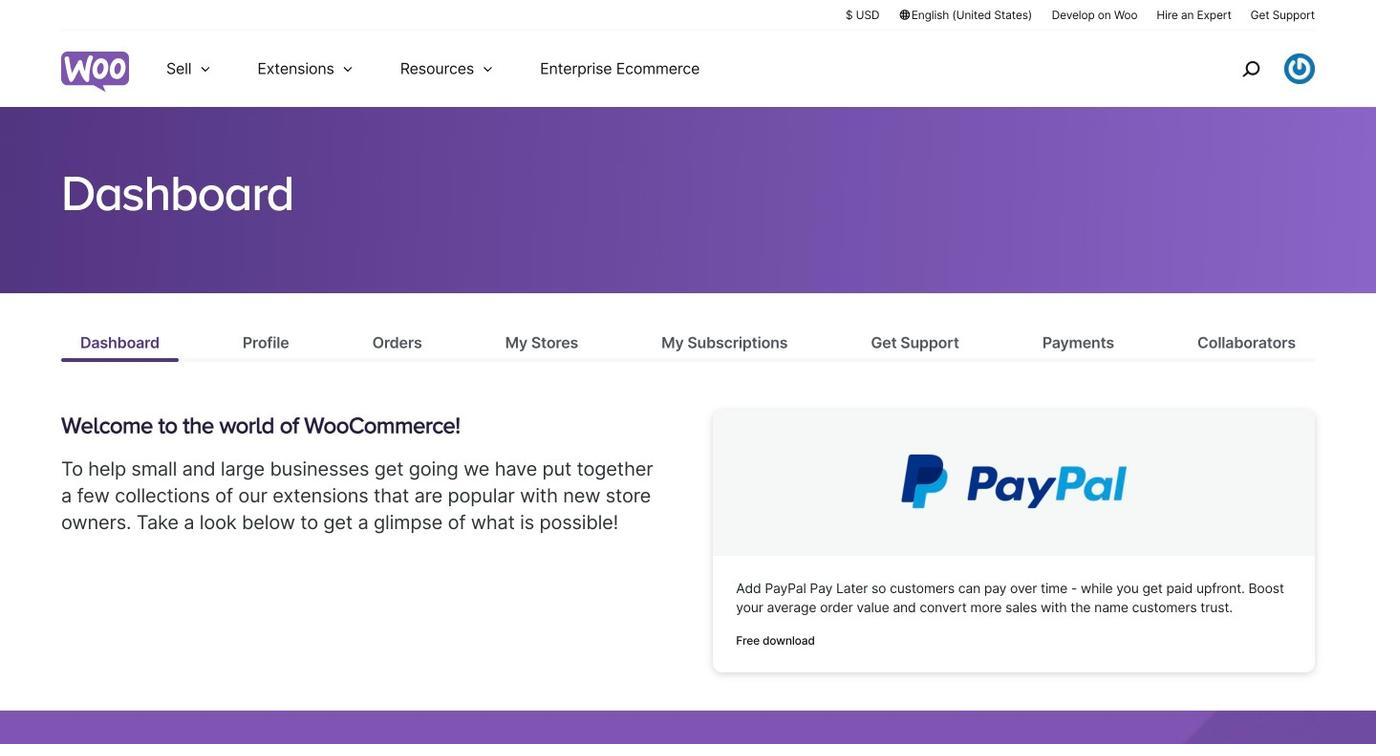 Task type: vqa. For each thing, say whether or not it's contained in the screenshot.
angle down icon in the left of the page
no



Task type: locate. For each thing, give the bounding box(es) containing it.
service navigation menu element
[[1201, 38, 1315, 100]]

open account menu image
[[1285, 54, 1315, 84]]

search image
[[1236, 54, 1266, 84]]



